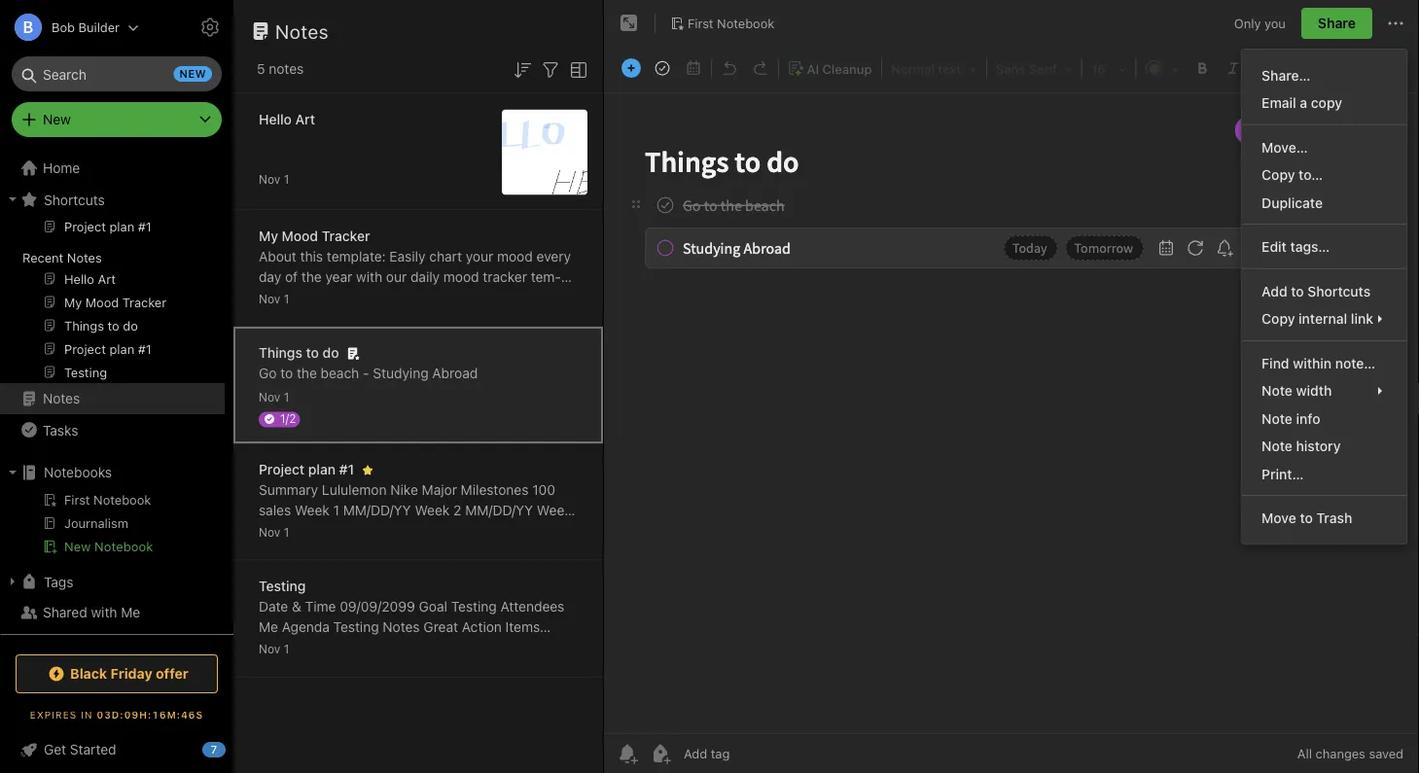 Task type: vqa. For each thing, say whether or not it's contained in the screenshot.
Copy to… link on the top
yes



Task type: describe. For each thing, give the bounding box(es) containing it.
milestones
[[461, 482, 529, 498]]

tem
[[531, 269, 561, 285]]

add tag image
[[649, 742, 672, 766]]

recent
[[22, 250, 64, 265]]

0 horizontal spatial notes
[[269, 61, 304, 77]]

nov for mm/dd/yy
[[259, 526, 281, 540]]

black friday offer button
[[16, 655, 218, 694]]

to…
[[1299, 167, 1324, 183]]

in
[[81, 709, 93, 721]]

actio...
[[379, 660, 422, 676]]

to for things to do
[[306, 345, 319, 361]]

black friday offer
[[70, 666, 189, 682]]

1 horizontal spatial testing
[[333, 619, 379, 635]]

share… link
[[1243, 61, 1407, 89]]

add a reminder image
[[616, 742, 639, 766]]

things
[[259, 345, 303, 361]]

0 horizontal spatial 3
[[259, 523, 267, 539]]

copy to…
[[1262, 167, 1324, 183]]

a
[[1300, 95, 1308, 111]]

1 horizontal spatial 4
[[494, 543, 502, 560]]

hello
[[259, 111, 292, 127]]

share
[[1318, 15, 1356, 31]]

change
[[429, 289, 475, 306]]

week down summary
[[295, 503, 330, 519]]

font color image
[[1139, 55, 1186, 81]]

friday
[[111, 666, 152, 682]]

Note width field
[[1243, 377, 1407, 405]]

2 vertical spatial the
[[297, 365, 317, 381]]

copy internal link
[[1262, 311, 1374, 327]]

things to do
[[259, 345, 339, 361]]

print… link
[[1243, 460, 1407, 488]]

tracker
[[483, 269, 527, 285]]

template:
[[327, 249, 386, 265]]

share button
[[1302, 8, 1373, 39]]

you
[[1265, 16, 1286, 30]]

add filters image
[[539, 58, 562, 82]]

do
[[323, 345, 339, 361]]

-
[[363, 365, 369, 381]]

first
[[688, 16, 714, 30]]

summary lululemon nike major milestones 100 sales week 1 mm/dd/yy week 2 mm/dd/yy week 3 mm/dd/yy week 4 mm/dd/yy week 5 mm/dd/yy task 1 task 2 task 3 task 4 le...
[[259, 482, 572, 560]]

builder
[[78, 20, 120, 35]]

0 vertical spatial 5
[[257, 61, 265, 77]]

beach
[[321, 365, 359, 381]]

edit tags…
[[1262, 239, 1331, 255]]

copy
[[1312, 95, 1343, 111]]

each
[[332, 289, 363, 306]]

and
[[352, 660, 376, 676]]

note for note history
[[1262, 438, 1293, 454]]

date
[[259, 599, 288, 615]]

out
[[552, 640, 573, 656]]

View options field
[[562, 56, 591, 82]]

0 vertical spatial the
[[301, 269, 322, 285]]

within
[[1293, 355, 1332, 371]]

5 inside summary lululemon nike major milestones 100 sales week 1 mm/dd/yy week 2 mm/dd/yy week 3 mm/dd/yy week 4 mm/dd/yy week 5 mm/dd/yy task 1 task 2 task 3 task 4 le...
[[504, 523, 512, 539]]

Font color field
[[1139, 54, 1187, 82]]

clean
[[364, 640, 399, 656]]

1 task from the left
[[331, 543, 359, 560]]

history
[[1297, 438, 1341, 454]]

bob
[[52, 20, 75, 35]]

expand tags image
[[5, 574, 20, 590]]

items
[[506, 619, 540, 635]]

new notebook
[[64, 540, 153, 554]]

black
[[70, 666, 107, 682]]

great
[[424, 619, 458, 635]]

notes inside date & time 09/09/2099 goal testing attendees me agenda testing notes great action items assignee status clean up meeting notes send out meeting notes and actio...
[[383, 619, 420, 635]]

all
[[1298, 747, 1313, 761]]

expand note image
[[618, 12, 641, 35]]

me inside tree
[[121, 605, 140, 621]]

tags
[[44, 574, 73, 590]]

100
[[532, 482, 556, 498]]

expand notebooks image
[[5, 465, 20, 481]]

Insert field
[[617, 54, 646, 82]]

cell
[[503, 289, 525, 306]]

move
[[1262, 510, 1297, 526]]

attendees
[[501, 599, 565, 615]]

note…
[[1336, 355, 1376, 371]]

09/09/2099
[[340, 599, 415, 615]]

duplicate link
[[1243, 189, 1407, 217]]

abroad
[[432, 365, 478, 381]]

get started
[[44, 742, 116, 758]]

03d:09h:16m:46s
[[97, 709, 204, 721]]

Heading level field
[[885, 54, 985, 82]]

new search field
[[25, 56, 212, 91]]

copy for copy to…
[[1262, 167, 1296, 183]]

agenda
[[282, 619, 330, 635]]

notes up tasks
[[43, 391, 80, 407]]

1 down lululemon
[[333, 503, 340, 519]]

plan
[[308, 462, 336, 478]]

this
[[300, 249, 323, 265]]

Font family field
[[990, 54, 1080, 82]]

move to trash link
[[1243, 505, 1407, 532]]

1 down "of"
[[284, 292, 289, 306]]

internal
[[1299, 311, 1348, 327]]

Search text field
[[25, 56, 208, 91]]

summary
[[259, 482, 318, 498]]

1 down agenda
[[284, 643, 289, 656]]

new for new
[[43, 111, 71, 127]]

tracker
[[322, 228, 370, 244]]

saved
[[1370, 747, 1404, 761]]

note width link
[[1243, 377, 1407, 405]]

3 nov from the top
[[259, 391, 281, 404]]

width
[[1297, 383, 1332, 399]]

back
[[528, 289, 565, 306]]

only you
[[1235, 16, 1286, 30]]

tree containing home
[[0, 153, 234, 671]]

3 nov 1 from the top
[[259, 391, 289, 404]]

changes
[[1316, 747, 1366, 761]]

&
[[292, 599, 302, 615]]

add to shortcuts link
[[1243, 277, 1407, 305]]

highlight image
[[1281, 54, 1327, 82]]

1 down sales
[[284, 526, 289, 540]]

note window element
[[604, 0, 1420, 774]]

bob builder
[[52, 20, 120, 35]]

1 up 09/09/2099
[[363, 543, 369, 560]]

note history
[[1262, 438, 1341, 454]]

info
[[1297, 411, 1321, 427]]

our
[[386, 269, 407, 285]]

font size image
[[1086, 55, 1133, 81]]

copy for copy internal link
[[1262, 311, 1296, 327]]

accordin...
[[307, 310, 373, 326]]

copy to… link
[[1243, 161, 1407, 189]]

nike
[[391, 482, 418, 498]]

time
[[305, 599, 336, 615]]

expires in 03d:09h:16m:46s
[[30, 709, 204, 721]]

Sort options field
[[511, 56, 534, 82]]

new button
[[12, 102, 222, 137]]

Copy internal link field
[[1243, 305, 1407, 333]]

about
[[259, 249, 297, 265]]

nov 1 for mm/dd/yy
[[259, 526, 289, 540]]

1 vertical spatial the
[[479, 289, 499, 306]]

notebook for new notebook
[[94, 540, 153, 554]]



Task type: locate. For each thing, give the bounding box(es) containing it.
1 vertical spatial 4
[[494, 543, 502, 560]]

me down tags button
[[121, 605, 140, 621]]

1 vertical spatial mood
[[444, 269, 479, 285]]

meeting
[[423, 640, 474, 656], [259, 660, 310, 676]]

tasks
[[43, 422, 78, 438]]

Font size field
[[1085, 54, 1134, 82]]

nov down sales
[[259, 526, 281, 540]]

chart
[[429, 249, 462, 265]]

#1
[[339, 462, 354, 478]]

notebook for first notebook
[[717, 16, 775, 30]]

testing up action
[[451, 599, 497, 615]]

print…
[[1262, 466, 1304, 482]]

shortcuts inside add to shortcuts link
[[1308, 283, 1371, 299]]

about this template: easily chart your mood every day of the year with our daily mood tracker tem plate. click each square to change the cell back ground accordin...
[[259, 249, 571, 326]]

with down template:
[[356, 269, 382, 285]]

nov for plate.
[[259, 292, 281, 306]]

meeting down great
[[423, 640, 474, 656]]

0 vertical spatial 4
[[381, 523, 390, 539]]

copy
[[1262, 167, 1296, 183], [1262, 311, 1296, 327]]

note up print… at the right of the page
[[1262, 438, 1293, 454]]

move… link
[[1243, 133, 1407, 161]]

3 note from the top
[[1262, 438, 1293, 454]]

to right the "move"
[[1300, 510, 1314, 526]]

week down 100
[[537, 503, 572, 519]]

0 vertical spatial testing
[[259, 579, 306, 595]]

first notebook
[[688, 16, 775, 30]]

add to shortcuts
[[1262, 283, 1371, 299]]

copy internal link link
[[1243, 305, 1407, 333]]

0 vertical spatial notebook
[[717, 16, 775, 30]]

shared
[[43, 605, 87, 621]]

notebooks
[[44, 465, 112, 481]]

2 horizontal spatial notes
[[477, 640, 512, 656]]

Add filters field
[[539, 56, 562, 82]]

recent notes
[[22, 250, 102, 265]]

only
[[1235, 16, 1262, 30]]

0 horizontal spatial 4
[[381, 523, 390, 539]]

shared with me link
[[0, 597, 225, 629]]

1 note from the top
[[1262, 383, 1293, 399]]

1 copy from the top
[[1262, 167, 1296, 183]]

the right "of"
[[301, 269, 322, 285]]

1 vertical spatial notes
[[477, 640, 512, 656]]

notes inside group
[[67, 250, 102, 265]]

nov down go
[[259, 391, 281, 404]]

1 vertical spatial 5
[[504, 523, 512, 539]]

email a copy link
[[1243, 89, 1407, 117]]

new notebook button
[[0, 535, 225, 559]]

new for new notebook
[[64, 540, 91, 554]]

new
[[43, 111, 71, 127], [64, 540, 91, 554]]

new inside popup button
[[43, 111, 71, 127]]

expires
[[30, 709, 77, 721]]

recent notes group
[[0, 215, 225, 391]]

up
[[403, 640, 419, 656]]

notes up hello art
[[269, 61, 304, 77]]

0 vertical spatial 3
[[259, 523, 267, 539]]

copy inside field
[[1262, 311, 1296, 327]]

1 horizontal spatial with
[[356, 269, 382, 285]]

1 up 1/2 at the bottom
[[284, 391, 289, 404]]

1 horizontal spatial meeting
[[423, 640, 474, 656]]

1 nov 1 from the top
[[259, 173, 289, 186]]

note width
[[1262, 383, 1332, 399]]

1 horizontal spatial notes
[[313, 660, 349, 676]]

nov for meeting
[[259, 643, 281, 656]]

email
[[1262, 95, 1297, 111]]

started
[[70, 742, 116, 758]]

More actions field
[[1385, 8, 1408, 39]]

task up the goal
[[417, 543, 446, 560]]

notes up the 5 notes
[[275, 19, 329, 42]]

note history link
[[1243, 433, 1407, 460]]

Account field
[[0, 8, 139, 47]]

note for note width
[[1262, 383, 1293, 399]]

5 up hello
[[257, 61, 265, 77]]

1 vertical spatial new
[[64, 540, 91, 554]]

to for move to trash
[[1300, 510, 1314, 526]]

nov 1 up my
[[259, 173, 289, 186]]

1 horizontal spatial notebook
[[717, 16, 775, 30]]

7
[[211, 744, 217, 757]]

3 down major
[[449, 543, 458, 560]]

4 task from the left
[[461, 543, 490, 560]]

2 down major
[[454, 503, 462, 519]]

nov 1 down agenda
[[259, 643, 289, 656]]

copy down add
[[1262, 311, 1296, 327]]

2 nov from the top
[[259, 292, 281, 306]]

task up 09/09/2099
[[373, 543, 402, 560]]

major
[[422, 482, 457, 498]]

0 vertical spatial notes
[[269, 61, 304, 77]]

with
[[356, 269, 382, 285], [91, 605, 117, 621]]

1 nov from the top
[[259, 173, 281, 186]]

edit tags… link
[[1243, 233, 1407, 261]]

click to collapse image
[[226, 738, 241, 761]]

note inside field
[[1262, 383, 1293, 399]]

lululemon
[[322, 482, 387, 498]]

1 horizontal spatial 2
[[454, 503, 462, 519]]

week down milestones
[[465, 523, 500, 539]]

1 vertical spatial notebook
[[94, 540, 153, 554]]

0 horizontal spatial 5
[[257, 61, 265, 77]]

font family image
[[991, 55, 1079, 81]]

0 vertical spatial note
[[1262, 383, 1293, 399]]

0 vertical spatial mood
[[497, 249, 533, 265]]

1 horizontal spatial mood
[[497, 249, 533, 265]]

hello art
[[259, 111, 315, 127]]

shortcuts button
[[0, 184, 225, 215]]

notebook up tags button
[[94, 540, 153, 554]]

link
[[1352, 311, 1374, 327]]

the left cell
[[479, 289, 499, 306]]

dropdown list menu
[[1243, 61, 1407, 532]]

with inside the about this template: easily chart your mood every day of the year with our daily mood tracker tem plate. click each square to change the cell back ground accordin...
[[356, 269, 382, 285]]

to inside the about this template: easily chart your mood every day of the year with our daily mood tracker tem plate. click each square to change the cell back ground accordin...
[[413, 289, 425, 306]]

copy down move…
[[1262, 167, 1296, 183]]

mood up tracker
[[497, 249, 533, 265]]

nov down the 'date'
[[259, 643, 281, 656]]

1 horizontal spatial 3
[[449, 543, 458, 560]]

2 vertical spatial testing
[[333, 619, 379, 635]]

note for note info
[[1262, 411, 1293, 427]]

5 up le...
[[504, 523, 512, 539]]

week down lululemon
[[343, 523, 378, 539]]

move to trash
[[1262, 510, 1353, 526]]

Help and Learning task checklist field
[[0, 735, 234, 766]]

2 down nike on the bottom left of page
[[405, 543, 413, 560]]

task left le...
[[461, 543, 490, 560]]

Note Editor text field
[[604, 93, 1420, 734]]

1 vertical spatial with
[[91, 605, 117, 621]]

me
[[121, 605, 140, 621], [259, 619, 278, 635]]

5 nov from the top
[[259, 643, 281, 656]]

notebook
[[717, 16, 775, 30], [94, 540, 153, 554]]

0 vertical spatial shortcuts
[[44, 191, 105, 208]]

shortcuts
[[44, 191, 105, 208], [1308, 283, 1371, 299]]

4 nov 1 from the top
[[259, 526, 289, 540]]

0 vertical spatial new
[[43, 111, 71, 127]]

mood
[[282, 228, 318, 244]]

mood up change
[[444, 269, 479, 285]]

heading level image
[[886, 55, 984, 81]]

to right go
[[280, 365, 293, 381]]

share…
[[1262, 67, 1311, 83]]

0 horizontal spatial shortcuts
[[44, 191, 105, 208]]

2 note from the top
[[1262, 411, 1293, 427]]

4 left le...
[[494, 543, 502, 560]]

0 horizontal spatial notebook
[[94, 540, 153, 554]]

1 vertical spatial 2
[[405, 543, 413, 560]]

new
[[180, 68, 206, 80]]

to for add to shortcuts
[[1292, 283, 1305, 299]]

1/2
[[280, 412, 296, 426]]

5 nov 1 from the top
[[259, 643, 289, 656]]

nov 1 for plate.
[[259, 292, 289, 306]]

notebooks link
[[0, 457, 225, 488]]

new up home at the top of the page
[[43, 111, 71, 127]]

thumbnail image
[[502, 109, 588, 195]]

4 nov from the top
[[259, 526, 281, 540]]

4 down lululemon
[[381, 523, 390, 539]]

sales
[[259, 503, 291, 519]]

3 task from the left
[[417, 543, 446, 560]]

task image
[[649, 54, 676, 82]]

year
[[325, 269, 353, 285]]

0 horizontal spatial with
[[91, 605, 117, 621]]

testing up the 'date'
[[259, 579, 306, 595]]

duplicate
[[1262, 195, 1323, 211]]

note left info
[[1262, 411, 1293, 427]]

new inside button
[[64, 540, 91, 554]]

2 task from the left
[[373, 543, 402, 560]]

nov 1 for meeting
[[259, 643, 289, 656]]

3 down sales
[[259, 523, 267, 539]]

to down daily
[[413, 289, 425, 306]]

date & time 09/09/2099 goal testing attendees me agenda testing notes great action items assignee status clean up meeting notes send out meeting notes and actio...
[[259, 599, 573, 676]]

1 horizontal spatial me
[[259, 619, 278, 635]]

note down find
[[1262, 383, 1293, 399]]

daily
[[411, 269, 440, 285]]

nov up my
[[259, 173, 281, 186]]

1 vertical spatial shortcuts
[[1308, 283, 1371, 299]]

new up tags
[[64, 540, 91, 554]]

2 horizontal spatial testing
[[451, 599, 497, 615]]

task up time
[[331, 543, 359, 560]]

0 vertical spatial 2
[[454, 503, 462, 519]]

home link
[[0, 153, 234, 184]]

notebook inside "first notebook" button
[[717, 16, 775, 30]]

0 horizontal spatial mood
[[444, 269, 479, 285]]

my mood tracker
[[259, 228, 370, 244]]

project plan #1
[[259, 462, 354, 478]]

new notebook group
[[0, 488, 225, 566]]

tree
[[0, 153, 234, 671]]

nov 1 down go
[[259, 391, 289, 404]]

to right add
[[1292, 283, 1305, 299]]

1 vertical spatial note
[[1262, 411, 1293, 427]]

home
[[43, 160, 80, 176]]

settings image
[[199, 16, 222, 39]]

assignee
[[259, 640, 316, 656]]

notes right "recent"
[[67, 250, 102, 265]]

1 vertical spatial copy
[[1262, 311, 1296, 327]]

4
[[381, 523, 390, 539], [494, 543, 502, 560]]

the down things to do
[[297, 365, 317, 381]]

me down the 'date'
[[259, 619, 278, 635]]

0 horizontal spatial meeting
[[259, 660, 310, 676]]

notes down action
[[477, 640, 512, 656]]

nov 1 down "day"
[[259, 292, 289, 306]]

square
[[366, 289, 409, 306]]

notes link
[[0, 383, 225, 415]]

0 vertical spatial copy
[[1262, 167, 1296, 183]]

day
[[259, 269, 281, 285]]

1 up mood
[[284, 173, 289, 186]]

1 vertical spatial testing
[[451, 599, 497, 615]]

nov down "day"
[[259, 292, 281, 306]]

week down major
[[415, 503, 450, 519]]

shortcuts down home at the top of the page
[[44, 191, 105, 208]]

2 vertical spatial note
[[1262, 438, 1293, 454]]

Add tag field
[[682, 746, 828, 762]]

all changes saved
[[1298, 747, 1404, 761]]

notes down the 'status'
[[313, 660, 349, 676]]

0 horizontal spatial 2
[[405, 543, 413, 560]]

2 copy from the top
[[1262, 311, 1296, 327]]

send
[[516, 640, 548, 656]]

to
[[1292, 283, 1305, 299], [413, 289, 425, 306], [306, 345, 319, 361], [280, 365, 293, 381], [1300, 510, 1314, 526]]

nov 1 down sales
[[259, 526, 289, 540]]

shortcuts up copy internal link link
[[1308, 283, 1371, 299]]

of
[[285, 269, 298, 285]]

2 nov 1 from the top
[[259, 292, 289, 306]]

notebook inside new notebook button
[[94, 540, 153, 554]]

find within note…
[[1262, 355, 1376, 371]]

0 horizontal spatial me
[[121, 605, 140, 621]]

edit
[[1262, 239, 1287, 255]]

1 horizontal spatial shortcuts
[[1308, 283, 1371, 299]]

notes up up
[[383, 619, 420, 635]]

shortcuts inside shortcuts "button"
[[44, 191, 105, 208]]

with down tags button
[[91, 605, 117, 621]]

0 vertical spatial meeting
[[423, 640, 474, 656]]

me inside date & time 09/09/2099 goal testing attendees me agenda testing notes great action items assignee status clean up meeting notes send out meeting notes and actio...
[[259, 619, 278, 635]]

offer
[[156, 666, 189, 682]]

action
[[462, 619, 502, 635]]

0 vertical spatial with
[[356, 269, 382, 285]]

0 horizontal spatial testing
[[259, 579, 306, 595]]

meeting down assignee
[[259, 660, 310, 676]]

email a copy
[[1262, 95, 1343, 111]]

project
[[259, 462, 305, 478]]

move…
[[1262, 139, 1308, 155]]

to left do
[[306, 345, 319, 361]]

1 vertical spatial meeting
[[259, 660, 310, 676]]

find
[[1262, 355, 1290, 371]]

1 vertical spatial 3
[[449, 543, 458, 560]]

2 vertical spatial notes
[[313, 660, 349, 676]]

notes
[[275, 19, 329, 42], [67, 250, 102, 265], [43, 391, 80, 407], [383, 619, 420, 635]]

to for go to the beach - studying abroad
[[280, 365, 293, 381]]

status
[[320, 640, 360, 656]]

notebook right first
[[717, 16, 775, 30]]

notes
[[269, 61, 304, 77], [477, 640, 512, 656], [313, 660, 349, 676]]

testing up the 'status'
[[333, 619, 379, 635]]

1 horizontal spatial 5
[[504, 523, 512, 539]]

more actions image
[[1385, 12, 1408, 35]]



